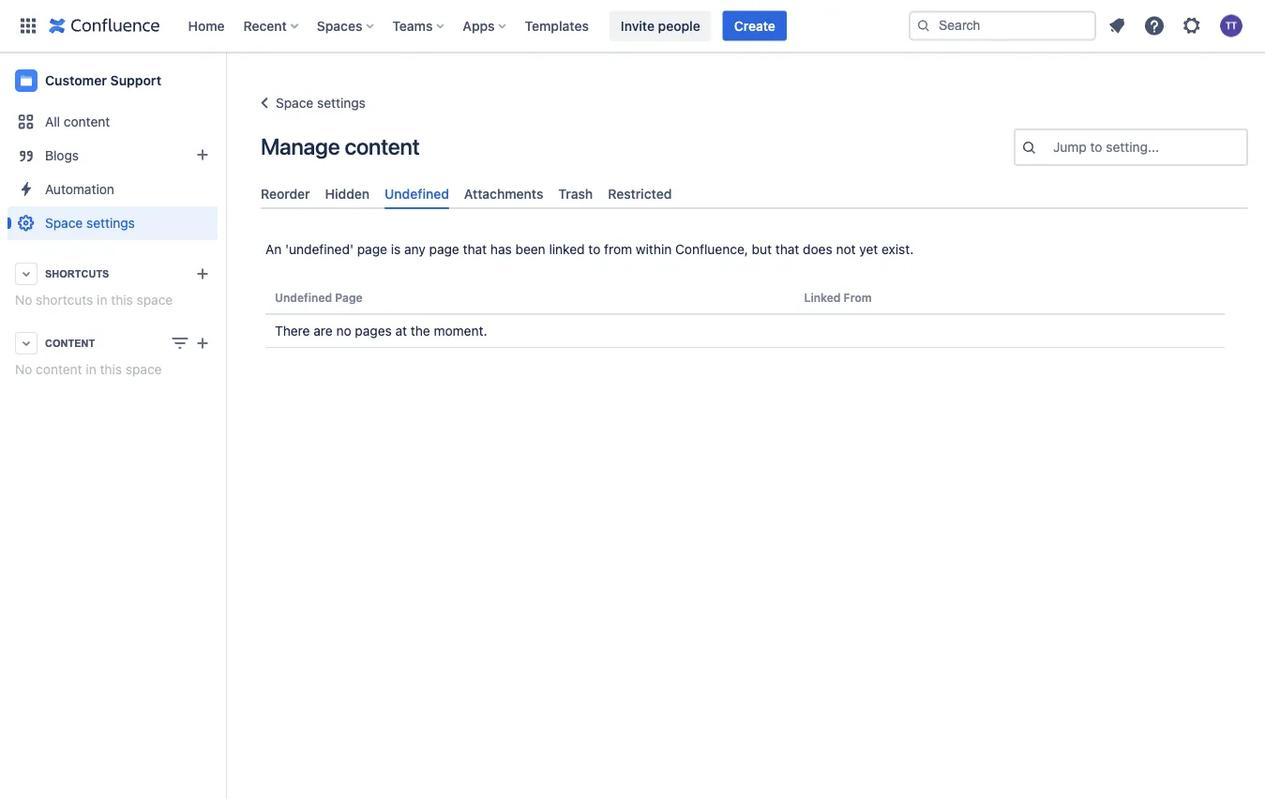 Task type: vqa. For each thing, say whether or not it's contained in the screenshot.
close draft
no



Task type: describe. For each thing, give the bounding box(es) containing it.
spaces button
[[311, 11, 381, 41]]

space inside space 'element'
[[45, 215, 83, 231]]

space for no content in this space
[[125, 362, 162, 377]]

restricted link
[[600, 178, 679, 209]]

from
[[844, 291, 872, 304]]

Search field
[[909, 11, 1096, 41]]

moment.
[[434, 323, 487, 339]]

no shortcuts in this space
[[15, 292, 173, 308]]

create a page image
[[191, 332, 214, 355]]

0 vertical spatial to
[[1090, 139, 1103, 155]]

pages
[[355, 323, 392, 339]]

'undefined'
[[285, 242, 354, 257]]

1 that from the left
[[463, 242, 487, 257]]

restricted
[[608, 186, 672, 201]]

1 horizontal spatial space settings link
[[253, 92, 366, 114]]

collapse sidebar image
[[204, 62, 246, 99]]

an 'undefined' page is any page that has been linked to from within confluence, but that does not yet exist.
[[265, 242, 914, 257]]

1 horizontal spatial space
[[276, 95, 313, 111]]

no content in this space
[[15, 362, 162, 377]]

attachments link
[[457, 178, 551, 209]]

the
[[411, 323, 430, 339]]

are
[[313, 323, 333, 339]]

customer support
[[45, 73, 161, 88]]

hidden
[[325, 186, 370, 201]]

space element
[[0, 53, 225, 799]]

change view image
[[169, 332, 191, 355]]

all content link
[[8, 105, 218, 139]]

at
[[395, 323, 407, 339]]

any
[[404, 242, 426, 257]]

in for content
[[86, 362, 96, 377]]

banner containing home
[[0, 0, 1265, 53]]

0 vertical spatial settings
[[317, 95, 366, 111]]

has
[[490, 242, 512, 257]]

1 vertical spatial to
[[588, 242, 601, 257]]

1 horizontal spatial space settings
[[276, 95, 366, 111]]

settings icon image
[[1181, 15, 1203, 37]]

from
[[604, 242, 632, 257]]

invite
[[621, 18, 655, 33]]

no
[[336, 323, 351, 339]]

global element
[[11, 0, 905, 52]]

attachments
[[464, 186, 543, 201]]

teams
[[392, 18, 433, 33]]

trash link
[[551, 178, 600, 209]]

no for no content in this space
[[15, 362, 32, 377]]

people
[[658, 18, 700, 33]]

apps
[[463, 18, 495, 33]]

all
[[45, 114, 60, 129]]

shortcuts
[[36, 292, 93, 308]]

1 page from the left
[[357, 242, 387, 257]]

automation link
[[8, 173, 218, 206]]

content
[[45, 337, 95, 349]]

an
[[265, 242, 282, 257]]

undefined for undefined page
[[275, 291, 332, 304]]

content for manage
[[345, 133, 420, 159]]

space settings inside space 'element'
[[45, 215, 135, 231]]

undefined link
[[377, 178, 457, 209]]

linked
[[804, 291, 841, 304]]

2 page from the left
[[429, 242, 459, 257]]

Search settings text field
[[1053, 138, 1057, 157]]

appswitcher icon image
[[17, 15, 39, 37]]

help icon image
[[1143, 15, 1166, 37]]



Task type: locate. For each thing, give the bounding box(es) containing it.
does
[[803, 242, 833, 257]]

to left from
[[588, 242, 601, 257]]

0 vertical spatial space settings link
[[253, 92, 366, 114]]

2 that from the left
[[775, 242, 799, 257]]

but
[[752, 242, 772, 257]]

1 horizontal spatial in
[[97, 292, 107, 308]]

0 vertical spatial content
[[64, 114, 110, 129]]

hidden link
[[318, 178, 377, 209]]

space down automation
[[45, 215, 83, 231]]

content right all
[[64, 114, 110, 129]]

0 vertical spatial no
[[15, 292, 32, 308]]

0 vertical spatial space
[[137, 292, 173, 308]]

reorder
[[261, 186, 310, 201]]

templates
[[525, 18, 589, 33]]

manage content
[[261, 133, 420, 159]]

0 horizontal spatial space
[[45, 215, 83, 231]]

add shortcut image
[[191, 263, 214, 285]]

0 vertical spatial this
[[111, 292, 133, 308]]

0 horizontal spatial in
[[86, 362, 96, 377]]

teams button
[[387, 11, 451, 41]]

0 vertical spatial in
[[97, 292, 107, 308]]

content button
[[8, 326, 218, 360]]

linked from
[[804, 291, 872, 304]]

no down content dropdown button on the left top
[[15, 362, 32, 377]]

that left 'has'
[[463, 242, 487, 257]]

1 vertical spatial content
[[345, 133, 420, 159]]

all content
[[45, 114, 110, 129]]

create a blog image
[[191, 143, 214, 166]]

support
[[110, 73, 161, 88]]

banner
[[0, 0, 1265, 53]]

space down content dropdown button on the left top
[[125, 362, 162, 377]]

1 vertical spatial undefined
[[275, 291, 332, 304]]

invite people
[[621, 18, 700, 33]]

in down content
[[86, 362, 96, 377]]

settings
[[317, 95, 366, 111], [86, 215, 135, 231]]

setting...
[[1106, 139, 1159, 155]]

this for content
[[100, 362, 122, 377]]

page right any
[[429, 242, 459, 257]]

space settings up manage content
[[276, 95, 366, 111]]

0 horizontal spatial that
[[463, 242, 487, 257]]

confluence image
[[49, 15, 160, 37], [49, 15, 160, 37]]

there
[[275, 323, 310, 339]]

0 horizontal spatial page
[[357, 242, 387, 257]]

content up hidden
[[345, 133, 420, 159]]

1 vertical spatial this
[[100, 362, 122, 377]]

automation
[[45, 181, 114, 197]]

undefined page
[[275, 291, 363, 304]]

home link
[[182, 11, 230, 41]]

undefined for undefined
[[385, 186, 449, 201]]

no left shortcuts
[[15, 292, 32, 308]]

linked
[[549, 242, 585, 257]]

page
[[357, 242, 387, 257], [429, 242, 459, 257]]

reorder link
[[253, 178, 318, 209]]

settings down automation link at left top
[[86, 215, 135, 231]]

your profile and preferences image
[[1220, 15, 1243, 37]]

no for no shortcuts in this space
[[15, 292, 32, 308]]

0 horizontal spatial to
[[588, 242, 601, 257]]

trash
[[558, 186, 593, 201]]

been
[[515, 242, 546, 257]]

space settings down automation
[[45, 215, 135, 231]]

space for no shortcuts in this space
[[137, 292, 173, 308]]

in for shortcuts
[[97, 292, 107, 308]]

within
[[636, 242, 672, 257]]

undefined up any
[[385, 186, 449, 201]]

content for no
[[36, 362, 82, 377]]

to right jump
[[1090, 139, 1103, 155]]

recent button
[[238, 11, 306, 41]]

1 vertical spatial in
[[86, 362, 96, 377]]

space settings link up manage
[[253, 92, 366, 114]]

customer
[[45, 73, 107, 88]]

notification icon image
[[1106, 15, 1128, 37]]

blogs link
[[8, 139, 218, 173]]

1 no from the top
[[15, 292, 32, 308]]

space down shortcuts dropdown button on the top of page
[[137, 292, 173, 308]]

1 horizontal spatial to
[[1090, 139, 1103, 155]]

1 vertical spatial no
[[15, 362, 32, 377]]

2 no from the top
[[15, 362, 32, 377]]

0 horizontal spatial space settings link
[[8, 206, 218, 240]]

create link
[[723, 11, 787, 41]]

this
[[111, 292, 133, 308], [100, 362, 122, 377]]

1 horizontal spatial settings
[[317, 95, 366, 111]]

space settings link
[[253, 92, 366, 114], [8, 206, 218, 240]]

spaces
[[317, 18, 362, 33]]

tab list containing reorder
[[253, 178, 1256, 209]]

recent
[[243, 18, 287, 33]]

templates link
[[519, 11, 594, 41]]

undefined
[[385, 186, 449, 201], [275, 291, 332, 304]]

content for all
[[64, 114, 110, 129]]

0 vertical spatial undefined
[[385, 186, 449, 201]]

space
[[137, 292, 173, 308], [125, 362, 162, 377]]

yet
[[859, 242, 878, 257]]

jump
[[1053, 139, 1087, 155]]

not
[[836, 242, 856, 257]]

space settings link down automation
[[8, 206, 218, 240]]

confluence,
[[675, 242, 748, 257]]

content down content
[[36, 362, 82, 377]]

this down shortcuts dropdown button on the top of page
[[111, 292, 133, 308]]

0 horizontal spatial settings
[[86, 215, 135, 231]]

1 vertical spatial space settings link
[[8, 206, 218, 240]]

space settings
[[276, 95, 366, 111], [45, 215, 135, 231]]

content
[[64, 114, 110, 129], [345, 133, 420, 159], [36, 362, 82, 377]]

this for shortcuts
[[111, 292, 133, 308]]

manage
[[261, 133, 340, 159]]

0 vertical spatial space
[[276, 95, 313, 111]]

there are no pages at the moment.
[[275, 323, 487, 339]]

space up manage
[[276, 95, 313, 111]]

1 vertical spatial space
[[125, 362, 162, 377]]

shortcuts
[[45, 268, 109, 279]]

1 horizontal spatial undefined
[[385, 186, 449, 201]]

settings up manage content
[[317, 95, 366, 111]]

home
[[188, 18, 225, 33]]

page left is at the top left
[[357, 242, 387, 257]]

1 vertical spatial space settings
[[45, 215, 135, 231]]

1 horizontal spatial that
[[775, 242, 799, 257]]

that right but
[[775, 242, 799, 257]]

blogs
[[45, 148, 79, 163]]

1 vertical spatial settings
[[86, 215, 135, 231]]

content inside "link"
[[64, 114, 110, 129]]

undefined inside "tab list"
[[385, 186, 449, 201]]

1 horizontal spatial page
[[429, 242, 459, 257]]

tab list
[[253, 178, 1256, 209]]

0 horizontal spatial space settings
[[45, 215, 135, 231]]

to
[[1090, 139, 1103, 155], [588, 242, 601, 257]]

invite people button
[[609, 11, 712, 41]]

this down content dropdown button on the left top
[[100, 362, 122, 377]]

page
[[335, 291, 363, 304]]

jump to setting...
[[1053, 139, 1159, 155]]

in
[[97, 292, 107, 308], [86, 362, 96, 377]]

settings inside space 'element'
[[86, 215, 135, 231]]

is
[[391, 242, 401, 257]]

that
[[463, 242, 487, 257], [775, 242, 799, 257]]

shortcuts button
[[8, 257, 218, 291]]

2 vertical spatial content
[[36, 362, 82, 377]]

in down shortcuts dropdown button on the top of page
[[97, 292, 107, 308]]

create
[[734, 18, 775, 33]]

search image
[[916, 18, 931, 33]]

1 vertical spatial space
[[45, 215, 83, 231]]

exist.
[[882, 242, 914, 257]]

undefined up there
[[275, 291, 332, 304]]

no
[[15, 292, 32, 308], [15, 362, 32, 377]]

0 horizontal spatial undefined
[[275, 291, 332, 304]]

0 vertical spatial space settings
[[276, 95, 366, 111]]

apps button
[[457, 11, 514, 41]]

space
[[276, 95, 313, 111], [45, 215, 83, 231]]

customer support link
[[8, 62, 218, 99]]



